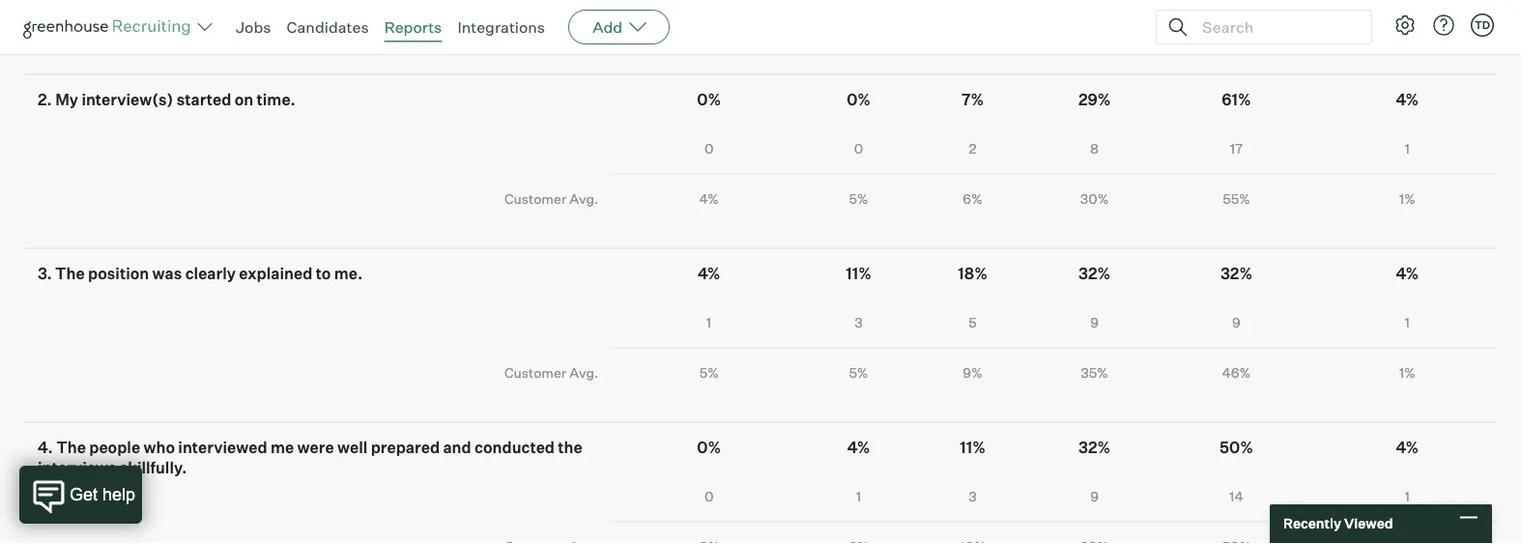 Task type: vqa. For each thing, say whether or not it's contained in the screenshot.


Task type: locate. For each thing, give the bounding box(es) containing it.
greenhouse recruiting image
[[23, 15, 197, 39]]

1
[[1405, 140, 1410, 157], [707, 314, 712, 331], [1405, 314, 1410, 331], [856, 488, 861, 505], [1405, 488, 1410, 505]]

5
[[969, 314, 977, 331]]

1 vertical spatial avg.
[[570, 190, 599, 207]]

32% for 32%
[[1079, 264, 1111, 283]]

3 customer from the top
[[504, 364, 567, 381]]

3 customer avg. from the top
[[504, 364, 599, 381]]

1 customer from the top
[[504, 16, 567, 33]]

3 avg. from the top
[[570, 364, 599, 381]]

2 vertical spatial avg.
[[570, 364, 599, 381]]

1 for 17
[[1405, 140, 1410, 157]]

2 customer avg. from the top
[[504, 190, 599, 207]]

14
[[1230, 488, 1244, 505]]

avg. for 5%
[[570, 364, 599, 381]]

interview(s)
[[82, 90, 173, 109]]

50%
[[1220, 438, 1254, 457]]

customer avg. for 5%
[[504, 364, 599, 381]]

2
[[969, 140, 977, 157]]

1 vertical spatial the
[[56, 438, 86, 457]]

0
[[705, 140, 714, 157], [854, 140, 864, 157], [705, 488, 714, 505]]

9
[[1091, 314, 1099, 331], [1233, 314, 1241, 331], [1091, 488, 1099, 505]]

0 vertical spatial avg.
[[570, 16, 599, 33]]

32% down 35% on the bottom
[[1079, 438, 1111, 457]]

1 vertical spatial 11%
[[960, 438, 986, 457]]

11%
[[846, 264, 872, 283], [960, 438, 986, 457]]

0 vertical spatial customer avg.
[[504, 16, 599, 33]]

customer avg. for 4%
[[504, 190, 599, 207]]

0 vertical spatial customer
[[504, 16, 567, 33]]

people
[[89, 438, 140, 457]]

2 customer from the top
[[504, 190, 567, 207]]

customer avg.
[[504, 16, 599, 33], [504, 190, 599, 207], [504, 364, 599, 381]]

customer
[[504, 16, 567, 33], [504, 190, 567, 207], [504, 364, 567, 381]]

3 1% from the top
[[1400, 365, 1416, 382]]

2 vertical spatial customer avg.
[[504, 364, 599, 381]]

32% down 30%
[[1079, 264, 1111, 283]]

my
[[55, 90, 78, 109]]

1 vertical spatial customer
[[504, 190, 567, 207]]

jobs link
[[236, 17, 271, 37]]

reports
[[384, 17, 442, 37]]

32%
[[1079, 264, 1111, 283], [1221, 264, 1253, 283], [1079, 438, 1111, 457]]

1%
[[1400, 17, 1416, 34], [1400, 191, 1416, 208], [1400, 365, 1416, 382]]

45%
[[1223, 17, 1251, 34]]

9%
[[963, 365, 983, 382]]

1 avg. from the top
[[570, 16, 599, 33]]

0%
[[697, 90, 721, 109], [847, 90, 871, 109], [697, 438, 721, 457]]

17
[[1230, 140, 1243, 157]]

2 1% from the top
[[1400, 191, 1416, 208]]

recently
[[1284, 515, 1342, 532]]

customer for 4%
[[504, 190, 567, 207]]

1 vertical spatial customer avg.
[[504, 190, 599, 207]]

was
[[152, 264, 182, 283]]

the up interviews
[[56, 438, 86, 457]]

2 avg. from the top
[[570, 190, 599, 207]]

1 customer avg. from the top
[[504, 16, 599, 33]]

candidates link
[[287, 17, 369, 37]]

0 vertical spatial 1%
[[1400, 17, 1416, 34]]

1% for 46%
[[1400, 365, 1416, 382]]

35%
[[1081, 365, 1109, 382]]

61%
[[1222, 90, 1251, 109]]

the right 3.
[[55, 264, 85, 283]]

4%
[[1396, 90, 1419, 109], [699, 191, 719, 208], [698, 264, 721, 283], [1396, 264, 1419, 283], [848, 438, 870, 457], [1396, 438, 1419, 457]]

skillfully.
[[120, 458, 187, 478]]

5%
[[849, 191, 869, 208], [700, 365, 719, 382], [849, 365, 869, 382]]

the inside 4. the people who interviewed me were well prepared and conducted the interviews skillfully.
[[56, 438, 86, 457]]

interviewed
[[178, 438, 267, 457]]

the
[[55, 264, 85, 283], [56, 438, 86, 457]]

0 for 0
[[705, 140, 714, 157]]

29%
[[1079, 90, 1111, 109]]

interviews
[[38, 458, 116, 478]]

0 vertical spatial 3
[[855, 314, 863, 331]]

the
[[558, 438, 583, 457]]

0 for 1
[[705, 488, 714, 505]]

2 vertical spatial customer
[[504, 364, 567, 381]]

conducted
[[475, 438, 555, 457]]

3
[[855, 314, 863, 331], [969, 488, 977, 505]]

1 1% from the top
[[1400, 17, 1416, 34]]

1 vertical spatial 1%
[[1400, 191, 1416, 208]]

1 vertical spatial 3
[[969, 488, 977, 505]]

0 vertical spatial the
[[55, 264, 85, 283]]

avg.
[[570, 16, 599, 33], [570, 190, 599, 207], [570, 364, 599, 381]]

0 vertical spatial 11%
[[846, 264, 872, 283]]

were
[[297, 438, 334, 457]]

explained
[[239, 264, 312, 283]]

6%
[[963, 191, 983, 208]]

td
[[1475, 18, 1491, 31]]

well
[[337, 438, 368, 457]]

2 vertical spatial 1%
[[1400, 365, 1416, 382]]

5% for 4%
[[849, 191, 869, 208]]

1 horizontal spatial 11%
[[960, 438, 986, 457]]

9 for 9
[[1091, 314, 1099, 331]]



Task type: describe. For each thing, give the bounding box(es) containing it.
7%
[[962, 90, 984, 109]]

the for people
[[56, 438, 86, 457]]

add
[[593, 17, 623, 37]]

3.
[[38, 264, 52, 283]]

td button
[[1467, 10, 1498, 41]]

1 for 9
[[1405, 314, 1410, 331]]

integrations link
[[458, 17, 545, 37]]

me
[[271, 438, 294, 457]]

32% down 55%
[[1221, 264, 1253, 283]]

viewed
[[1345, 515, 1393, 532]]

1% for 45%
[[1400, 17, 1416, 34]]

recently viewed
[[1284, 515, 1393, 532]]

5% for 5%
[[849, 365, 869, 382]]

the for position
[[55, 264, 85, 283]]

55%
[[1223, 191, 1251, 208]]

position
[[88, 264, 149, 283]]

0 horizontal spatial 3
[[855, 314, 863, 331]]

9 for 14
[[1091, 488, 1099, 505]]

18%
[[958, 264, 988, 283]]

Search text field
[[1198, 13, 1354, 41]]

4.
[[38, 438, 53, 457]]

32% for 50%
[[1079, 438, 1111, 457]]

3. the position was clearly explained to me.
[[38, 264, 363, 283]]

on
[[235, 90, 253, 109]]

2. my interview(s) started on time.
[[38, 90, 296, 109]]

avg. for 4%
[[570, 190, 599, 207]]

8
[[1090, 140, 1099, 157]]

reports link
[[384, 17, 442, 37]]

1 horizontal spatial 3
[[969, 488, 977, 505]]

0 horizontal spatial 11%
[[846, 264, 872, 283]]

46%
[[1222, 365, 1251, 382]]

td button
[[1471, 14, 1494, 37]]

configure image
[[1394, 14, 1417, 37]]

0% for 0%
[[697, 90, 721, 109]]

2.
[[38, 90, 52, 109]]

0% for 4%
[[697, 438, 721, 457]]

integrations
[[458, 17, 545, 37]]

candidates
[[287, 17, 369, 37]]

to
[[316, 264, 331, 283]]

jobs
[[236, 17, 271, 37]]

prepared
[[371, 438, 440, 457]]

time.
[[257, 90, 296, 109]]

add button
[[569, 10, 670, 44]]

4. the people who interviewed me were well prepared and conducted the interviews skillfully.
[[38, 438, 583, 478]]

1% for 55%
[[1400, 191, 1416, 208]]

clearly
[[185, 264, 236, 283]]

who
[[143, 438, 175, 457]]

and
[[443, 438, 471, 457]]

customer for 5%
[[504, 364, 567, 381]]

1 for 14
[[1405, 488, 1410, 505]]

started
[[177, 90, 231, 109]]

30%
[[1080, 191, 1109, 208]]

me.
[[334, 264, 363, 283]]



